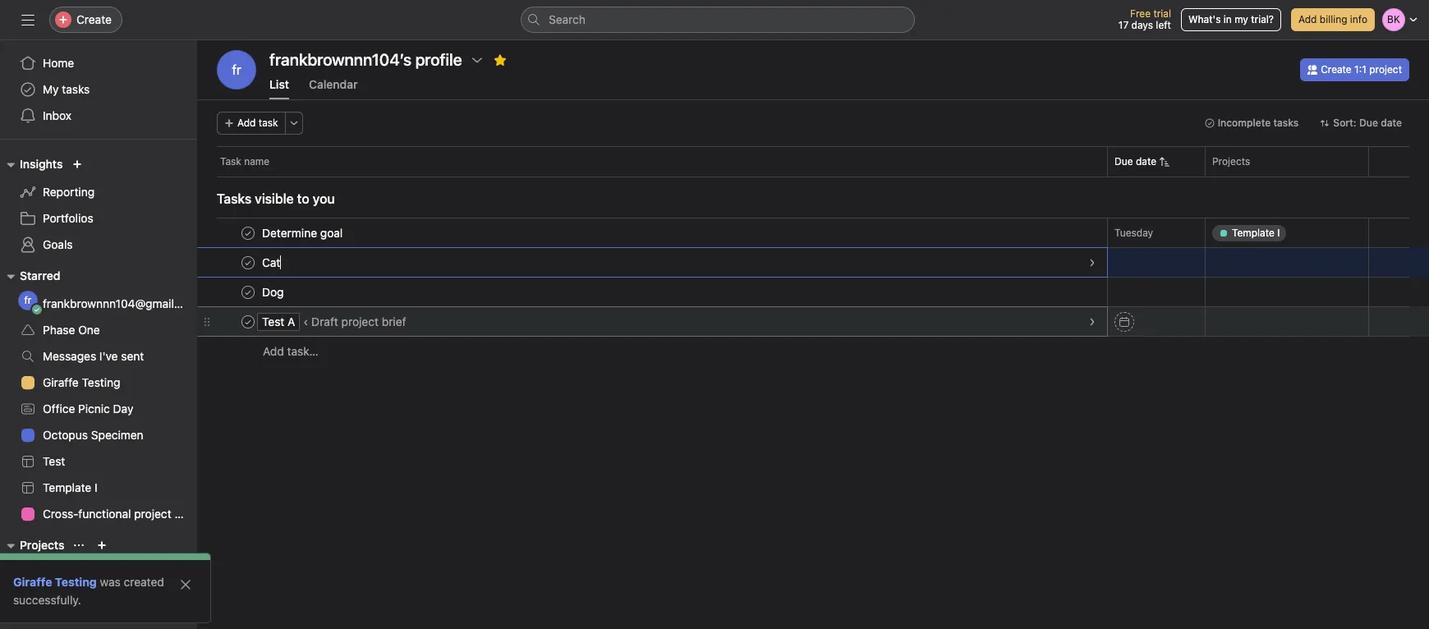 Task type: describe. For each thing, give the bounding box(es) containing it.
0 vertical spatial giraffe testing link
[[10, 370, 187, 396]]

i've
[[99, 349, 118, 363]]

starred
[[20, 269, 60, 283]]

sort: due date
[[1334, 117, 1402, 129]]

add task… row
[[197, 336, 1429, 366]]

more actions image
[[289, 118, 299, 128]]

info
[[1350, 13, 1368, 25]]

trial?
[[1251, 13, 1274, 25]]

1 horizontal spatial fr
[[232, 62, 241, 77]]

add billing info
[[1299, 13, 1368, 25]]

project inside the projects element
[[134, 566, 171, 580]]

one
[[78, 323, 100, 337]]

show options image
[[470, 53, 484, 67]]

cross-functional project plan inside starred "element"
[[43, 507, 197, 521]]

global element
[[0, 40, 197, 139]]

search
[[549, 12, 586, 26]]

‹ draft project brief
[[303, 315, 406, 329]]

Completed checkbox
[[238, 253, 258, 272]]

close image
[[179, 578, 192, 591]]

inbox link
[[10, 103, 187, 129]]

tasks visible to you
[[217, 191, 335, 206]]

Dog text field
[[259, 284, 289, 300]]

octopus specimen
[[43, 428, 144, 442]]

add task
[[237, 117, 278, 129]]

projects inside row
[[1213, 155, 1251, 168]]

messages i've sent
[[43, 349, 144, 363]]

messages i've sent link
[[10, 343, 187, 370]]

add task… button
[[263, 343, 319, 361]]

was created successfully.
[[13, 575, 164, 607]]

my tasks link
[[10, 76, 187, 103]]

goals
[[43, 237, 73, 251]]

reporting link
[[10, 179, 187, 205]]

specimen
[[91, 428, 144, 442]]

date inside row
[[1136, 155, 1157, 168]]

left
[[1156, 19, 1171, 31]]

Cat text field
[[259, 254, 285, 271]]

created
[[124, 575, 164, 589]]

frankbrownnn104@gmail.com's
[[43, 297, 208, 311]]

template
[[43, 481, 91, 495]]

tasks
[[217, 191, 252, 206]]

my
[[43, 82, 59, 96]]

determine goal cell
[[197, 218, 1108, 248]]

brief
[[382, 315, 406, 329]]

sent
[[121, 349, 144, 363]]

tuesday
[[1115, 227, 1154, 239]]

due inside row
[[1115, 155, 1133, 168]]

add billing info button
[[1291, 8, 1375, 31]]

office
[[43, 402, 75, 416]]

plan inside the projects element
[[175, 566, 197, 580]]

tree grid containing ‹ draft project brief
[[197, 218, 1429, 366]]

portfolios
[[43, 211, 93, 225]]

in
[[1224, 13, 1232, 25]]

list
[[269, 77, 289, 91]]

sort:
[[1334, 117, 1357, 129]]

frankbrownnn104's profile
[[269, 50, 462, 69]]

tasks for my tasks
[[62, 82, 90, 96]]

task name
[[220, 155, 270, 168]]

1 vertical spatial testing
[[55, 575, 97, 589]]

testing inside starred "element"
[[82, 375, 120, 389]]

project inside "test a" cell
[[341, 315, 379, 329]]

test a cell
[[197, 306, 1108, 337]]

create for create 1:1 project
[[1321, 63, 1352, 76]]

giraffe testing inside starred "element"
[[43, 375, 120, 389]]

calendar
[[309, 77, 358, 91]]

invite
[[46, 601, 76, 614]]

1 vertical spatial giraffe
[[13, 575, 52, 589]]

add task button
[[217, 112, 286, 135]]

template i link
[[10, 475, 187, 501]]

draft
[[312, 315, 338, 329]]

office picnic day link
[[10, 396, 187, 422]]

details image inside cat cell
[[1088, 258, 1098, 267]]

‹
[[303, 315, 308, 329]]

invite button
[[16, 593, 86, 623]]

to
[[297, 191, 309, 206]]

completed checkbox for 'determine goal' text field
[[238, 223, 258, 243]]

ascending image
[[1160, 157, 1170, 167]]

1 cross-functional project plan link from the top
[[10, 501, 197, 527]]

hide sidebar image
[[21, 13, 35, 26]]

phase
[[43, 323, 75, 337]]

cat cell
[[197, 247, 1108, 278]]

office picnic day
[[43, 402, 133, 416]]

projects button
[[0, 536, 64, 555]]

inbox
[[43, 108, 72, 122]]

what's in my trial?
[[1189, 13, 1274, 25]]

due date
[[1115, 155, 1157, 168]]

completed checkbox for test a text box
[[238, 312, 258, 331]]

create for create
[[76, 12, 112, 26]]

visible
[[255, 191, 294, 206]]

successfully.
[[13, 593, 81, 607]]

1 vertical spatial giraffe testing link
[[13, 575, 97, 589]]

days
[[1132, 19, 1153, 31]]

my tasks
[[43, 82, 90, 96]]

tasks for frankbrownnn104@gmail.com's tasks
[[212, 297, 240, 311]]



Task type: vqa. For each thing, say whether or not it's contained in the screenshot.
the bottom 'Create'
yes



Task type: locate. For each thing, give the bounding box(es) containing it.
list link
[[269, 77, 289, 99]]

cross-functional project plan link down 'new project or portfolio' icon
[[10, 560, 197, 587]]

1 vertical spatial cross-
[[43, 566, 78, 580]]

0 vertical spatial due
[[1360, 117, 1378, 129]]

1 cross- from the top
[[43, 507, 78, 521]]

what's in my trial? button
[[1181, 8, 1282, 31]]

task…
[[287, 344, 319, 358]]

giraffe testing link up "successfully." on the bottom left
[[13, 575, 97, 589]]

0 vertical spatial giraffe
[[43, 375, 79, 389]]

billing
[[1320, 13, 1348, 25]]

3 completed checkbox from the top
[[238, 312, 258, 331]]

completed checkbox for dog text box
[[238, 282, 258, 302]]

0 vertical spatial cross-functional project plan link
[[10, 501, 197, 527]]

giraffe testing up the office picnic day
[[43, 375, 120, 389]]

create inside create "dropdown button"
[[76, 12, 112, 26]]

0 vertical spatial completed image
[[238, 223, 258, 243]]

completed image inside determine goal cell
[[238, 223, 258, 243]]

home
[[43, 56, 74, 70]]

due right the sort:
[[1360, 117, 1378, 129]]

phase one
[[43, 323, 100, 337]]

2 cross- from the top
[[43, 566, 78, 580]]

add inside 'button'
[[1299, 13, 1317, 25]]

0 vertical spatial cross-
[[43, 507, 78, 521]]

incomplete
[[1218, 117, 1271, 129]]

3 completed image from the top
[[238, 282, 258, 302]]

create
[[76, 12, 112, 26], [1321, 63, 1352, 76]]

giraffe testing up "successfully." on the bottom left
[[13, 575, 97, 589]]

1 horizontal spatial date
[[1381, 117, 1402, 129]]

1 vertical spatial add
[[237, 117, 256, 129]]

projects inside projects dropdown button
[[20, 538, 64, 552]]

cross-
[[43, 507, 78, 521], [43, 566, 78, 580]]

date right the sort:
[[1381, 117, 1402, 129]]

2 vertical spatial tasks
[[212, 297, 240, 311]]

completed image up completed checkbox on the left of the page
[[238, 223, 258, 243]]

create left 1:1
[[1321, 63, 1352, 76]]

date left 'ascending' image on the right of the page
[[1136, 155, 1157, 168]]

1 functional from the top
[[78, 507, 131, 521]]

1 vertical spatial fr
[[24, 294, 32, 306]]

starred button
[[0, 266, 60, 286]]

completed image for dog text box
[[238, 282, 258, 302]]

0 horizontal spatial projects
[[20, 538, 64, 552]]

create up home link
[[76, 12, 112, 26]]

functional inside the projects element
[[78, 566, 131, 580]]

create 1:1 project button
[[1301, 58, 1410, 81]]

0 vertical spatial projects
[[1213, 155, 1251, 168]]

plan inside starred "element"
[[175, 507, 197, 521]]

2 cross-functional project plan from the top
[[43, 566, 197, 580]]

task
[[259, 117, 278, 129]]

Completed checkbox
[[238, 223, 258, 243], [238, 282, 258, 302], [238, 312, 258, 331]]

cross- inside starred "element"
[[43, 507, 78, 521]]

tasks inside starred "element"
[[212, 297, 240, 311]]

completed checkbox inside "test a" cell
[[238, 312, 258, 331]]

1 vertical spatial functional
[[78, 566, 131, 580]]

1 vertical spatial tasks
[[1274, 117, 1299, 129]]

1 details image from the top
[[1088, 258, 1098, 267]]

completed image for cat text box
[[238, 253, 258, 272]]

1 horizontal spatial add
[[263, 344, 284, 358]]

1 vertical spatial cross-functional project plan link
[[10, 560, 197, 587]]

1 horizontal spatial tasks
[[212, 297, 240, 311]]

0 vertical spatial testing
[[82, 375, 120, 389]]

1:1
[[1355, 63, 1367, 76]]

giraffe testing link
[[10, 370, 187, 396], [13, 575, 97, 589]]

completed checkbox inside determine goal cell
[[238, 223, 258, 243]]

0 vertical spatial functional
[[78, 507, 131, 521]]

giraffe inside starred "element"
[[43, 375, 79, 389]]

my
[[1235, 13, 1249, 25]]

i
[[95, 481, 97, 495]]

cross-functional project plan link inside the projects element
[[10, 560, 197, 587]]

tasks inside dropdown button
[[1274, 117, 1299, 129]]

date inside popup button
[[1381, 117, 1402, 129]]

completed checkbox inside dog cell
[[238, 282, 258, 302]]

completed checkbox left test a text box
[[238, 312, 258, 331]]

2 vertical spatial completed checkbox
[[238, 312, 258, 331]]

what's
[[1189, 13, 1221, 25]]

incomplete tasks
[[1218, 117, 1299, 129]]

reporting
[[43, 185, 95, 199]]

0 vertical spatial date
[[1381, 117, 1402, 129]]

cross- for cross-functional project plan link inside the projects element
[[43, 566, 78, 580]]

octopus specimen link
[[10, 422, 187, 449]]

0 horizontal spatial add
[[237, 117, 256, 129]]

giraffe testing link up picnic
[[10, 370, 187, 396]]

name
[[244, 155, 270, 168]]

projects down incomplete
[[1213, 155, 1251, 168]]

0 vertical spatial cross-functional project plan
[[43, 507, 197, 521]]

search list box
[[521, 7, 915, 33]]

0 horizontal spatial tasks
[[62, 82, 90, 96]]

functional
[[78, 507, 131, 521], [78, 566, 131, 580]]

2 vertical spatial add
[[263, 344, 284, 358]]

2 horizontal spatial add
[[1299, 13, 1317, 25]]

tasks inside the global element
[[62, 82, 90, 96]]

tasks
[[62, 82, 90, 96], [1274, 117, 1299, 129], [212, 297, 240, 311]]

1 cross-functional project plan from the top
[[43, 507, 197, 521]]

tasks right my
[[62, 82, 90, 96]]

functional inside starred "element"
[[78, 507, 131, 521]]

template i
[[43, 481, 97, 495]]

functional down template i link
[[78, 507, 131, 521]]

1 vertical spatial cross-functional project plan
[[43, 566, 197, 580]]

2 completed image from the top
[[238, 253, 258, 272]]

0 horizontal spatial due
[[1115, 155, 1133, 168]]

projects left show options, current sort, top image
[[20, 538, 64, 552]]

functional down 'new project or portfolio' icon
[[78, 566, 131, 580]]

0 vertical spatial completed checkbox
[[238, 223, 258, 243]]

cross-functional project plan
[[43, 507, 197, 521], [43, 566, 197, 580]]

Test A text field
[[259, 313, 300, 330]]

testing down "messages i've sent" link
[[82, 375, 120, 389]]

add left the billing
[[1299, 13, 1317, 25]]

row containing task name
[[197, 146, 1429, 177]]

giraffe up "successfully." on the bottom left
[[13, 575, 52, 589]]

2 plan from the top
[[175, 566, 197, 580]]

1 vertical spatial giraffe testing
[[13, 575, 97, 589]]

insights element
[[0, 150, 197, 261]]

1 vertical spatial plan
[[175, 566, 197, 580]]

tasks right incomplete
[[1274, 117, 1299, 129]]

cross-functional project plan down 'new project or portfolio' icon
[[43, 566, 197, 580]]

details image
[[1088, 258, 1098, 267], [1088, 317, 1098, 327]]

1 vertical spatial completed image
[[238, 253, 258, 272]]

octopus
[[43, 428, 88, 442]]

1 horizontal spatial create
[[1321, 63, 1352, 76]]

was
[[100, 575, 121, 589]]

free trial 17 days left
[[1119, 7, 1171, 31]]

portfolios link
[[10, 205, 187, 232]]

project left "brief"
[[341, 315, 379, 329]]

cross-functional project plan inside the projects element
[[43, 566, 197, 580]]

completed image left dog text box
[[238, 282, 258, 302]]

create 1:1 project
[[1321, 63, 1402, 76]]

add
[[1299, 13, 1317, 25], [237, 117, 256, 129], [263, 344, 284, 358]]

0 vertical spatial plan
[[175, 507, 197, 521]]

free
[[1130, 7, 1151, 20]]

testing
[[82, 375, 120, 389], [55, 575, 97, 589]]

0 vertical spatial create
[[76, 12, 112, 26]]

0 horizontal spatial fr
[[24, 294, 32, 306]]

due left 'ascending' image on the right of the page
[[1115, 155, 1133, 168]]

add for add task
[[237, 117, 256, 129]]

show options, current sort, top image
[[74, 541, 84, 550]]

completed image
[[238, 312, 258, 331]]

starred element
[[0, 261, 240, 531]]

2 horizontal spatial tasks
[[1274, 117, 1299, 129]]

add for add billing info
[[1299, 13, 1317, 25]]

1 vertical spatial date
[[1136, 155, 1157, 168]]

tasks up completed icon on the left
[[212, 297, 240, 311]]

1 vertical spatial completed checkbox
[[238, 282, 258, 302]]

2 functional from the top
[[78, 566, 131, 580]]

completed checkbox up completed checkbox on the left of the page
[[238, 223, 258, 243]]

1 completed checkbox from the top
[[238, 223, 258, 243]]

completed image inside dog cell
[[238, 282, 258, 302]]

1 vertical spatial create
[[1321, 63, 1352, 76]]

plan
[[175, 507, 197, 521], [175, 566, 197, 580]]

fr down starred dropdown button
[[24, 294, 32, 306]]

project left "close" icon
[[134, 566, 171, 580]]

test
[[43, 454, 65, 468]]

‹ draft project brief row
[[197, 306, 1429, 337]]

tree grid
[[197, 218, 1429, 366]]

0 vertical spatial details image
[[1088, 258, 1098, 267]]

0 horizontal spatial create
[[76, 12, 112, 26]]

project down template i link
[[134, 507, 171, 521]]

dog cell
[[197, 277, 1108, 307]]

2 completed checkbox from the top
[[238, 282, 258, 302]]

create inside create 1:1 project button
[[1321, 63, 1352, 76]]

phase one link
[[10, 317, 187, 343]]

create button
[[49, 7, 122, 33]]

0 vertical spatial fr
[[232, 62, 241, 77]]

fr left list
[[232, 62, 241, 77]]

1 horizontal spatial due
[[1360, 117, 1378, 129]]

cross- up "successfully." on the bottom left
[[43, 566, 78, 580]]

add left task
[[237, 117, 256, 129]]

cross-functional project plan link down i
[[10, 501, 197, 527]]

tuesday row
[[197, 218, 1429, 248]]

trial
[[1154, 7, 1171, 20]]

giraffe
[[43, 375, 79, 389], [13, 575, 52, 589]]

day
[[113, 402, 133, 416]]

plan right created
[[175, 566, 197, 580]]

picnic
[[78, 402, 110, 416]]

cross- down template
[[43, 507, 78, 521]]

messages
[[43, 349, 96, 363]]

tasks for incomplete tasks
[[1274, 117, 1299, 129]]

row
[[197, 146, 1429, 177], [217, 176, 1410, 177], [197, 247, 1429, 278], [197, 277, 1429, 307]]

project right 1:1
[[1370, 63, 1402, 76]]

plan up "close" icon
[[175, 507, 197, 521]]

1 horizontal spatial projects
[[1213, 155, 1251, 168]]

cross- inside the projects element
[[43, 566, 78, 580]]

add task…
[[263, 344, 319, 358]]

task
[[220, 155, 241, 168]]

linked projects for test a cell
[[1205, 306, 1369, 337]]

add left the task… at the left of page
[[263, 344, 284, 358]]

goals link
[[10, 232, 187, 258]]

completed checkbox left dog text box
[[238, 282, 258, 302]]

project
[[1370, 63, 1402, 76], [341, 315, 379, 329], [134, 507, 171, 521], [134, 566, 171, 580]]

completed image left cat text box
[[238, 253, 258, 272]]

due inside the sort: due date popup button
[[1360, 117, 1378, 129]]

project inside create 1:1 project button
[[1370, 63, 1402, 76]]

insights
[[20, 157, 63, 171]]

giraffe up office
[[43, 375, 79, 389]]

incomplete tasks button
[[1197, 112, 1306, 135]]

2 cross-functional project plan link from the top
[[10, 560, 197, 587]]

fr inside starred "element"
[[24, 294, 32, 306]]

completed image for 'determine goal' text field
[[238, 223, 258, 243]]

0 vertical spatial add
[[1299, 13, 1317, 25]]

home link
[[10, 50, 187, 76]]

cross- for first cross-functional project plan link
[[43, 507, 78, 521]]

calendar link
[[309, 77, 358, 99]]

test link
[[10, 449, 187, 475]]

new project or portfolio image
[[97, 541, 107, 550]]

fr
[[232, 62, 241, 77], [24, 294, 32, 306]]

due
[[1360, 117, 1378, 129], [1115, 155, 1133, 168]]

2 vertical spatial completed image
[[238, 282, 258, 302]]

frankbrownnn104@gmail.com's tasks
[[43, 297, 240, 311]]

0 vertical spatial giraffe testing
[[43, 375, 120, 389]]

1 vertical spatial projects
[[20, 538, 64, 552]]

new image
[[73, 159, 82, 169]]

cross-functional project plan link
[[10, 501, 197, 527], [10, 560, 197, 587]]

1 completed image from the top
[[238, 223, 258, 243]]

cross-functional project plan down template i link
[[43, 507, 197, 521]]

add inside row
[[263, 344, 284, 358]]

insights button
[[0, 154, 63, 174]]

0 horizontal spatial date
[[1136, 155, 1157, 168]]

1 vertical spatial due
[[1115, 155, 1133, 168]]

date
[[1381, 117, 1402, 129], [1136, 155, 1157, 168]]

2 details image from the top
[[1088, 317, 1098, 327]]

completed image inside cat cell
[[238, 253, 258, 272]]

projects element
[[0, 531, 197, 629]]

project inside starred "element"
[[134, 507, 171, 521]]

search button
[[521, 7, 915, 33]]

17
[[1119, 19, 1129, 31]]

sort: due date button
[[1313, 112, 1410, 135]]

0 vertical spatial tasks
[[62, 82, 90, 96]]

add for add task…
[[263, 344, 284, 358]]

Determine goal text field
[[259, 225, 348, 241]]

1 plan from the top
[[175, 507, 197, 521]]

remove from starred image
[[493, 53, 507, 67]]

testing up invite
[[55, 575, 97, 589]]

details image inside "test a" cell
[[1088, 317, 1098, 327]]

1 vertical spatial details image
[[1088, 317, 1098, 327]]

completed image
[[238, 223, 258, 243], [238, 253, 258, 272], [238, 282, 258, 302]]

you
[[313, 191, 335, 206]]



